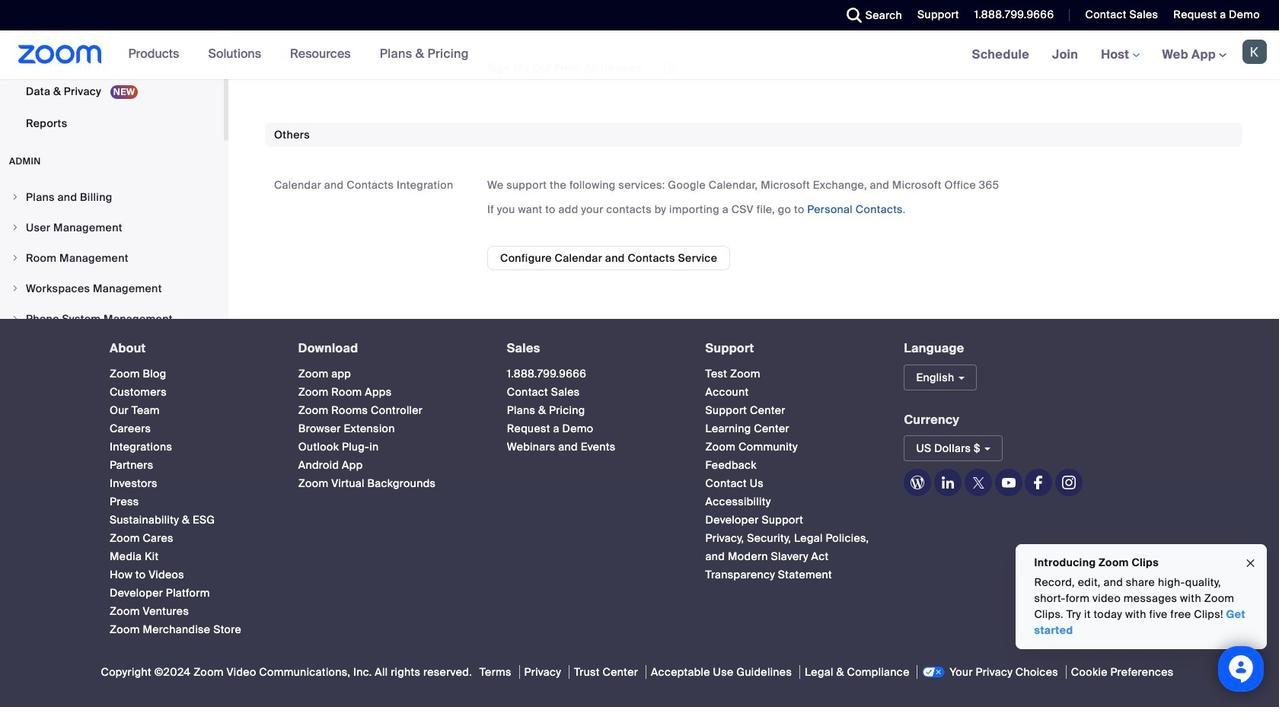 Task type: vqa. For each thing, say whether or not it's contained in the screenshot.
Chatbot icon
no



Task type: describe. For each thing, give the bounding box(es) containing it.
right image for 4th "menu item" from the top of the admin menu menu
[[11, 284, 20, 293]]

product information navigation
[[117, 30, 480, 79]]

3 menu item from the top
[[0, 244, 224, 273]]

2 heading from the left
[[298, 342, 479, 355]]

personal menu menu
[[0, 0, 224, 140]]

close image
[[1245, 555, 1257, 572]]

profile picture image
[[1243, 40, 1267, 64]]

admin menu menu
[[0, 183, 224, 396]]

right image for 5th "menu item" from the bottom of the admin menu menu
[[11, 193, 20, 202]]



Task type: locate. For each thing, give the bounding box(es) containing it.
2 right image from the top
[[11, 254, 20, 263]]

right image for fifth "menu item" from the top
[[11, 314, 20, 324]]

heading
[[110, 342, 271, 355], [298, 342, 479, 355], [507, 342, 678, 355], [706, 342, 877, 355]]

4 right image from the top
[[11, 314, 20, 324]]

1 menu item from the top
[[0, 183, 224, 212]]

zoom logo image
[[18, 45, 102, 64]]

right image
[[11, 193, 20, 202], [11, 254, 20, 263], [11, 284, 20, 293], [11, 314, 20, 324]]

3 right image from the top
[[11, 284, 20, 293]]

menu item
[[0, 183, 224, 212], [0, 213, 224, 242], [0, 244, 224, 273], [0, 274, 224, 303], [0, 305, 224, 333]]

5 menu item from the top
[[0, 305, 224, 333]]

4 heading from the left
[[706, 342, 877, 355]]

banner
[[0, 30, 1279, 80]]

meetings navigation
[[961, 30, 1279, 80]]

2 menu item from the top
[[0, 213, 224, 242]]

1 right image from the top
[[11, 193, 20, 202]]

right image
[[11, 223, 20, 232]]

4 menu item from the top
[[0, 274, 224, 303]]

right image for third "menu item" from the bottom
[[11, 254, 20, 263]]

3 heading from the left
[[507, 342, 678, 355]]

1 heading from the left
[[110, 342, 271, 355]]



